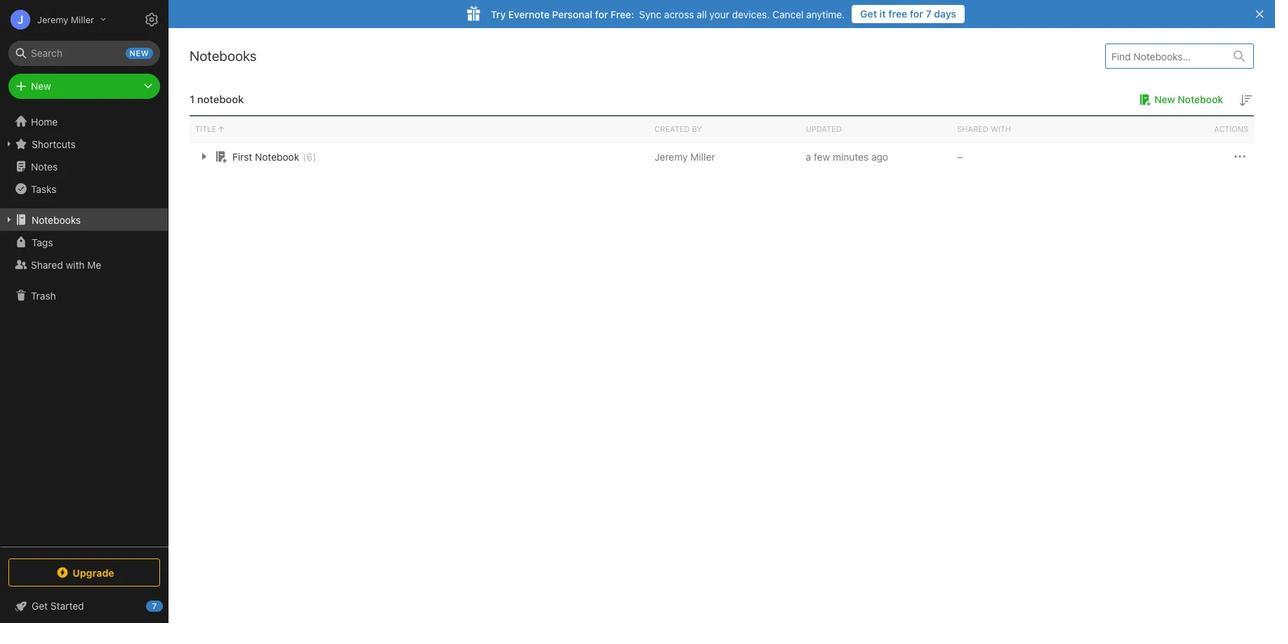 Task type: vqa. For each thing, say whether or not it's contained in the screenshot.
CREATED BY button at the top right of the page
yes



Task type: describe. For each thing, give the bounding box(es) containing it.
free:
[[611, 8, 634, 20]]

notes
[[31, 160, 58, 172]]

actions button
[[1103, 117, 1254, 142]]

More actions field
[[1232, 148, 1249, 165]]

home
[[31, 116, 58, 127]]

jeremy miller inside first notebook row
[[655, 151, 715, 163]]

trash link
[[0, 284, 168, 307]]

–
[[957, 151, 963, 163]]

personal
[[552, 8, 592, 20]]

(
[[303, 151, 306, 163]]

shared
[[31, 259, 63, 271]]

try
[[491, 8, 506, 20]]

shared with button
[[952, 117, 1103, 142]]

sync
[[639, 8, 662, 20]]

1 notebook
[[190, 93, 244, 105]]

shared
[[957, 124, 989, 133]]

new notebook button
[[1135, 91, 1223, 108]]

your
[[709, 8, 730, 20]]

free
[[888, 8, 907, 20]]

Sort field
[[1237, 91, 1254, 109]]

tasks
[[31, 183, 56, 195]]

started
[[50, 600, 84, 612]]

shortcuts button
[[0, 133, 168, 155]]

created
[[655, 124, 690, 133]]

created by button
[[649, 117, 800, 142]]

notebook for new
[[1178, 93, 1223, 105]]

actions
[[1214, 124, 1249, 133]]

get for get started
[[32, 600, 48, 612]]

tags button
[[0, 231, 168, 253]]

miller inside account field
[[71, 14, 94, 25]]

with
[[991, 124, 1011, 133]]

click to collapse image
[[163, 598, 174, 614]]

get started
[[32, 600, 84, 612]]

few
[[814, 151, 830, 163]]

with
[[66, 259, 85, 271]]

Account field
[[0, 6, 106, 34]]

notebooks link
[[0, 209, 168, 231]]

shared with me
[[31, 259, 101, 271]]

miller inside first notebook row
[[690, 151, 715, 163]]

jeremy inside first notebook row
[[655, 151, 688, 163]]

notebooks inside tree
[[32, 214, 81, 226]]

new
[[130, 48, 149, 58]]

sort options image
[[1237, 92, 1254, 109]]

by
[[692, 124, 702, 133]]

minutes
[[833, 151, 869, 163]]

title
[[195, 124, 216, 133]]

notebook for first
[[255, 151, 299, 163]]

new notebook
[[1155, 93, 1223, 105]]

a few minutes ago
[[806, 151, 888, 163]]

Help and Learning task checklist field
[[0, 595, 169, 618]]

jeremy miller inside account field
[[37, 14, 94, 25]]

updated button
[[800, 117, 952, 142]]

shared with me link
[[0, 253, 168, 276]]



Task type: locate. For each thing, give the bounding box(es) containing it.
notebook
[[1178, 93, 1223, 105], [255, 151, 299, 163]]

devices.
[[732, 8, 770, 20]]

6
[[306, 151, 313, 163]]

new search field
[[18, 41, 153, 66]]

jeremy miller down created by
[[655, 151, 715, 163]]

updated
[[806, 124, 842, 133]]

for
[[910, 8, 923, 20], [595, 8, 608, 20]]

all
[[697, 8, 707, 20]]

notebooks
[[190, 48, 257, 64], [32, 214, 81, 226]]

miller
[[71, 14, 94, 25], [690, 151, 715, 163]]

0 horizontal spatial 7
[[152, 602, 157, 611]]

title button
[[190, 117, 649, 142]]

get left 'it'
[[860, 8, 877, 20]]

first
[[232, 151, 252, 163]]

1 horizontal spatial jeremy
[[655, 151, 688, 163]]

0 horizontal spatial new
[[31, 80, 51, 92]]

new inside button
[[1155, 93, 1175, 105]]

0 vertical spatial new
[[31, 80, 51, 92]]

home link
[[0, 110, 169, 133]]

0 vertical spatial jeremy
[[37, 14, 68, 25]]

new up actions button
[[1155, 93, 1175, 105]]

jeremy
[[37, 14, 68, 25], [655, 151, 688, 163]]

notebooks element
[[169, 28, 1275, 624]]

expand notebooks image
[[4, 214, 15, 225]]

0 horizontal spatial jeremy
[[37, 14, 68, 25]]

1 horizontal spatial new
[[1155, 93, 1175, 105]]

1 horizontal spatial get
[[860, 8, 877, 20]]

tags
[[32, 236, 53, 248]]

miller down by
[[690, 151, 715, 163]]

for right free
[[910, 8, 923, 20]]

tree containing home
[[0, 110, 169, 546]]

upgrade button
[[8, 559, 160, 587]]

tasks button
[[0, 178, 168, 200]]

get left started
[[32, 600, 48, 612]]

tree
[[0, 110, 169, 546]]

created by
[[655, 124, 702, 133]]

1 vertical spatial notebooks
[[32, 214, 81, 226]]

get for get it free for 7 days
[[860, 8, 877, 20]]

1 horizontal spatial 7
[[926, 8, 932, 20]]

more actions image
[[1232, 148, 1249, 165]]

notebooks up tags
[[32, 214, 81, 226]]

notes link
[[0, 155, 168, 178]]

0 horizontal spatial miller
[[71, 14, 94, 25]]

0 horizontal spatial get
[[32, 600, 48, 612]]

settings image
[[143, 11, 160, 28]]

0 horizontal spatial notebook
[[255, 151, 299, 163]]

new for new
[[31, 80, 51, 92]]

for for 7
[[910, 8, 923, 20]]

jeremy down created
[[655, 151, 688, 163]]

1 horizontal spatial notebook
[[1178, 93, 1223, 105]]

jeremy miller up search text field at top left
[[37, 14, 94, 25]]

0 vertical spatial get
[[860, 8, 877, 20]]

arrow image
[[195, 148, 212, 165]]

7 left click to collapse 'icon'
[[152, 602, 157, 611]]

1 vertical spatial jeremy miller
[[655, 151, 715, 163]]

first notebook ( 6 )
[[232, 151, 316, 163]]

get
[[860, 8, 877, 20], [32, 600, 48, 612]]

jeremy miller
[[37, 14, 94, 25], [655, 151, 715, 163]]

for for free:
[[595, 8, 608, 20]]

7 left days
[[926, 8, 932, 20]]

new button
[[8, 74, 160, 99]]

0 vertical spatial notebooks
[[190, 48, 257, 64]]

2 for from the left
[[595, 8, 608, 20]]

ago
[[871, 151, 888, 163]]

miller up search text field at top left
[[71, 14, 94, 25]]

evernote
[[508, 8, 550, 20]]

1 vertical spatial miller
[[690, 151, 715, 163]]

across
[[664, 8, 694, 20]]

notebooks up notebook
[[190, 48, 257, 64]]

0 vertical spatial miller
[[71, 14, 94, 25]]

it
[[880, 8, 886, 20]]

me
[[87, 259, 101, 271]]

notebook left (
[[255, 151, 299, 163]]

notebook up actions button
[[1178, 93, 1223, 105]]

1 vertical spatial 7
[[152, 602, 157, 611]]

new inside popup button
[[31, 80, 51, 92]]

1 for from the left
[[910, 8, 923, 20]]

1 horizontal spatial miller
[[690, 151, 715, 163]]

7
[[926, 8, 932, 20], [152, 602, 157, 611]]

new
[[31, 80, 51, 92], [1155, 93, 1175, 105]]

)
[[313, 151, 316, 163]]

1 horizontal spatial jeremy miller
[[655, 151, 715, 163]]

jeremy inside account field
[[37, 14, 68, 25]]

7 inside help and learning task checklist "field"
[[152, 602, 157, 611]]

0 horizontal spatial for
[[595, 8, 608, 20]]

1 vertical spatial new
[[1155, 93, 1175, 105]]

1
[[190, 93, 195, 105]]

notebook inside row
[[255, 151, 299, 163]]

for left "free:"
[[595, 8, 608, 20]]

try evernote personal for free: sync across all your devices. cancel anytime.
[[491, 8, 845, 20]]

get inside button
[[860, 8, 877, 20]]

1 vertical spatial notebook
[[255, 151, 299, 163]]

days
[[934, 8, 956, 20]]

0 vertical spatial notebook
[[1178, 93, 1223, 105]]

new for new notebook
[[1155, 93, 1175, 105]]

0 horizontal spatial notebooks
[[32, 214, 81, 226]]

notebook
[[197, 93, 244, 105]]

get inside help and learning task checklist "field"
[[32, 600, 48, 612]]

a
[[806, 151, 811, 163]]

7 inside button
[[926, 8, 932, 20]]

upgrade
[[73, 567, 114, 579]]

shortcuts
[[32, 138, 76, 150]]

1 vertical spatial get
[[32, 600, 48, 612]]

jeremy up search text field at top left
[[37, 14, 68, 25]]

1 horizontal spatial notebooks
[[190, 48, 257, 64]]

new up home
[[31, 80, 51, 92]]

Find Notebooks… text field
[[1106, 45, 1225, 68]]

1 vertical spatial jeremy
[[655, 151, 688, 163]]

0 horizontal spatial jeremy miller
[[37, 14, 94, 25]]

trash
[[31, 290, 56, 302]]

first notebook row
[[190, 143, 1254, 171]]

Search text field
[[18, 41, 150, 66]]

cancel
[[772, 8, 804, 20]]

shared with
[[957, 124, 1011, 133]]

0 vertical spatial 7
[[926, 8, 932, 20]]

0 vertical spatial jeremy miller
[[37, 14, 94, 25]]

anytime.
[[806, 8, 845, 20]]

get it free for 7 days button
[[852, 5, 965, 23]]

for inside get it free for 7 days button
[[910, 8, 923, 20]]

1 horizontal spatial for
[[910, 8, 923, 20]]

get it free for 7 days
[[860, 8, 956, 20]]

notebook inside button
[[1178, 93, 1223, 105]]



